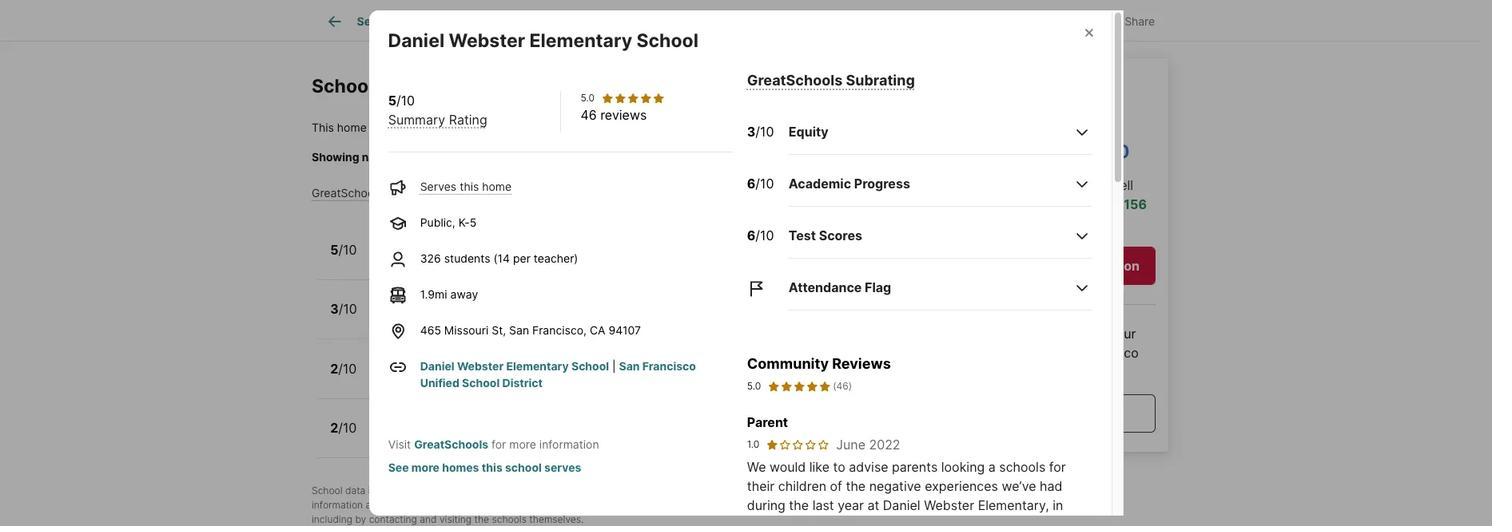 Task type: describe. For each thing, give the bounding box(es) containing it.
value
[[969, 345, 1001, 361]]

public, k-5
[[420, 216, 477, 230]]

recommends
[[646, 485, 705, 497]]

326 students (14 per teacher)
[[420, 252, 578, 266]]

the down experiences at bottom right
[[932, 517, 951, 527]]

1 2 from the top
[[330, 361, 338, 377]]

serves for (james)
[[445, 312, 481, 326]]

/10 left lick
[[339, 302, 357, 318]]

326
[[420, 252, 441, 266]]

• left 3.5mi
[[540, 312, 546, 326]]

2 1.0mi from the top
[[546, 432, 573, 445]]

about
[[1071, 326, 1106, 342]]

greatschools link
[[414, 438, 489, 452]]

(46)
[[833, 381, 852, 393]]

the right within
[[417, 121, 434, 135]]

five keys adult school (sf sheriff's) charter, 9-12 • nearby school • 1.0mi
[[375, 354, 599, 386]]

we've
[[1002, 479, 1037, 495]]

6 /10 for test
[[747, 228, 774, 244]]

redfin.
[[961, 196, 1003, 212]]

see more homes this school serves
[[388, 461, 582, 475]]

schools
[[312, 76, 384, 98]]

1.9mi inside daniel webster elementary school public, k-5 • serves this home • 1.9mi
[[548, 253, 575, 266]]

negative
[[870, 479, 922, 495]]

san francisco unified school district
[[420, 360, 696, 390]]

school inside dialog
[[505, 461, 542, 475]]

search tab list
[[312, 0, 888, 41]]

465 missouri st, san francisco, ca 94107
[[420, 324, 641, 338]]

5 inside daniel webster elementary school public, k-5 • serves this home • 1.9mi
[[425, 253, 432, 266]]

district
[[583, 150, 619, 164]]

this down 'equity'
[[803, 150, 823, 164]]

• down (sf
[[537, 372, 543, 386]]

46 reviews
[[581, 107, 647, 123]]

request a free analysis button
[[931, 395, 1156, 433]]

parent
[[747, 415, 788, 431]]

elementary for daniel webster elementary school
[[530, 30, 633, 52]]

home inside "lick (james) middle school public, 6-8 • serves this home • 3.5mi"
[[507, 312, 537, 326]]

is for within
[[370, 121, 378, 135]]

public, for webster
[[375, 253, 410, 266]]

keys
[[404, 354, 434, 370]]

buyers inside , a nonprofit organization. redfin recommends buyers and renters use greatschools information and ratings as a
[[708, 485, 738, 497]]

attendance
[[789, 280, 862, 296]]

like
[[810, 460, 830, 476]]

• down adult
[[448, 372, 455, 386]]

showing nearby schools. please check the school district website to see all schools serving this home.
[[312, 150, 859, 164]]

share
[[1125, 14, 1155, 28]]

• up homes
[[448, 432, 455, 445]]

a for schedule a selling consultation
[[1008, 258, 1016, 274]]

public, inside daniel webster elementary school dialog
[[420, 216, 456, 230]]

reach more buyers when you sell with redfin. plus, you'll save
[[931, 177, 1134, 212]]

0 vertical spatial unified
[[517, 121, 556, 135]]

0 vertical spatial san francisco unified school district link
[[437, 121, 639, 135]]

homes
[[442, 461, 479, 475]]

3 inside daniel webster elementary school dialog
[[747, 124, 756, 140]]

webster for daniel webster elementary school public, k-5 • serves this home • 1.9mi
[[417, 235, 471, 251]]

in
[[1053, 498, 1064, 514]]

home inside get an in-depth report about your home value and the
[[931, 345, 965, 361]]

5 tab from the left
[[805, 2, 875, 41]]

test scores
[[789, 228, 863, 244]]

–
[[1026, 141, 1036, 163]]

charter, inside the five keys adult school (sf sheriff's) charter, 9-12 • nearby school • 1.0mi
[[375, 372, 418, 386]]

information inside , a nonprofit organization. redfin recommends buyers and renters use greatschools information and ratings as a
[[312, 500, 363, 512]]

subrating
[[846, 72, 915, 89]]

greatschools subrating link
[[747, 72, 915, 89]]

/10 inside 5 /10 summary rating
[[397, 93, 415, 109]]

greatschools summary rating
[[312, 186, 473, 200]]

request a free analysis
[[972, 406, 1115, 422]]

equity button
[[789, 109, 1092, 155]]

2 9- from the top
[[421, 432, 433, 445]]

had
[[1040, 479, 1063, 495]]

students
[[444, 252, 491, 266]]

1 vertical spatial rating
[[439, 186, 473, 200]]

/10 left 'test'
[[756, 228, 774, 244]]

6 for test scores
[[747, 228, 756, 244]]

to left see
[[667, 150, 678, 164]]

daniel for daniel webster elementary school
[[388, 30, 445, 52]]

daniel webster elementary school element
[[388, 11, 718, 53]]

serves inside daniel webster elementary school dialog
[[420, 180, 457, 194]]

this inside "lick (james) middle school public, 6-8 • serves this home • 3.5mi"
[[485, 312, 504, 326]]

and down as
[[420, 514, 437, 526]]

school for lick (james) middle school public, 6-8 • serves this home • 3.5mi
[[500, 295, 543, 311]]

sheriff's)
[[540, 354, 599, 370]]

when
[[1052, 177, 1084, 193]]

redfin
[[614, 485, 643, 497]]

for inside we would like to advise parents looking a schools for their children of the negative experiences we've had during the last year at daniel webster elementary, in order to bring to light some of the treatment of
[[1050, 460, 1066, 476]]

schools down renters
[[772, 500, 806, 512]]

school up see more homes this school serves link
[[499, 432, 534, 445]]

daniel webster elementary school
[[388, 30, 699, 52]]

depth
[[991, 326, 1027, 342]]

2 2 from the top
[[330, 421, 338, 437]]

sell
[[1114, 177, 1134, 193]]

• left students
[[435, 253, 441, 266]]

lick (james) middle school public, 6-8 • serves this home • 3.5mi
[[375, 295, 578, 326]]

a for , a nonprofit organization. redfin recommends buyers and renters use greatschools information and ratings as a
[[501, 485, 506, 497]]

schools inside we would like to advise parents looking a schools for their children of the negative experiences we've had during the last year at daniel webster elementary, in order to bring to light some of the treatment of
[[1000, 460, 1046, 476]]

francisco for san francisco unified school district
[[643, 360, 696, 374]]

/10 left five at the left bottom of the page
[[338, 361, 357, 377]]

charter, 9-12 • nearby school • 1.0mi
[[375, 432, 573, 445]]

san up please
[[437, 121, 458, 135]]

last
[[813, 498, 834, 514]]

with
[[931, 196, 957, 212]]

school for daniel webster elementary school
[[637, 30, 699, 52]]

serves this home link
[[420, 180, 512, 194]]

serving
[[761, 150, 800, 164]]

see
[[681, 150, 700, 164]]

to right like
[[833, 460, 846, 476]]

san down report
[[1054, 345, 1077, 361]]

• right per
[[539, 253, 545, 266]]

daniel for daniel webster elementary school public, k-5 • serves this home • 1.9mi
[[375, 235, 414, 251]]

0 horizontal spatial 5.0
[[581, 92, 595, 104]]

1 vertical spatial 3 /10
[[330, 302, 357, 318]]

community reviews
[[747, 356, 891, 372]]

search link
[[325, 12, 395, 31]]

1 tab from the left
[[409, 2, 485, 41]]

analysis
[[1064, 406, 1115, 422]]

a inside we would like to advise parents looking a schools for their children of the negative experiences we've had during the last year at daniel webster elementary, in order to bring to light some of the treatment of
[[989, 460, 996, 476]]

search
[[357, 15, 395, 28]]

• up nonprofit
[[537, 432, 543, 445]]

this home is within the san francisco unified school district .
[[312, 121, 642, 135]]

home inside daniel webster elementary school dialog
[[482, 180, 512, 194]]

school for san francisco unified school district
[[462, 377, 500, 390]]

test
[[789, 228, 816, 244]]

bring
[[799, 517, 830, 527]]

1.0mi inside the five keys adult school (sf sheriff's) charter, 9-12 • nearby school • 1.0mi
[[546, 372, 573, 386]]

greatschools up 'equity'
[[747, 72, 843, 89]]

this down the "visit greatschools for more information"
[[482, 461, 503, 475]]

showing
[[312, 150, 359, 164]]

6 for academic progress
[[747, 176, 756, 192]]

daniel for daniel webster elementary school |
[[420, 360, 455, 374]]

school data is provided by greatschools
[[312, 485, 496, 497]]

district inside san francisco unified school district
[[502, 377, 543, 390]]

webster for daniel webster elementary school
[[449, 30, 525, 52]]

investigation
[[591, 500, 648, 512]]

and up "contacting"
[[366, 500, 383, 512]]

academic
[[789, 176, 852, 192]]

visit greatschools for more information
[[388, 438, 599, 452]]

children
[[779, 479, 827, 495]]

94107
[[609, 324, 641, 338]]

reach
[[931, 177, 969, 193]]

$470,000
[[1040, 141, 1130, 163]]

san inside san francisco unified school district
[[619, 360, 640, 374]]

you'll
[[1039, 196, 1070, 212]]

equity
[[789, 124, 829, 140]]

francisco for san francisco
[[1081, 345, 1139, 361]]

465
[[420, 324, 441, 338]]

1 vertical spatial san francisco unified school district link
[[420, 360, 696, 390]]

public, for (james)
[[375, 312, 410, 326]]

1 horizontal spatial their
[[712, 500, 732, 512]]

per
[[513, 252, 531, 266]]

and down ,
[[486, 500, 503, 512]]

schools down "conduct"
[[492, 514, 527, 526]]

report
[[1030, 326, 1068, 342]]

renters
[[761, 485, 793, 497]]

reviews
[[601, 107, 647, 123]]

an
[[957, 326, 971, 342]]

rating 1.0 out of 5 element
[[766, 439, 830, 452]]

more for homes
[[412, 461, 440, 475]]

scores
[[819, 228, 863, 244]]

june
[[837, 437, 866, 453]]

light
[[850, 517, 876, 527]]

we would like to advise parents looking a schools for their children of the negative experiences we've had during the last year at daniel webster elementary, in order to bring to light some of the treatment of 
[[747, 460, 1092, 527]]

organization.
[[553, 485, 612, 497]]

a right as
[[433, 500, 438, 512]]



Task type: locate. For each thing, give the bounding box(es) containing it.
summary inside 5 /10 summary rating
[[388, 112, 445, 128]]

1 vertical spatial information
[[312, 500, 363, 512]]

daniel webster elementary school dialog
[[369, 11, 1124, 527]]

school for daniel webster elementary school public, k-5 • serves this home • 1.9mi
[[548, 235, 591, 251]]

summary down the schools.
[[386, 186, 436, 200]]

determine
[[663, 500, 709, 512]]

/10
[[397, 93, 415, 109], [756, 124, 774, 140], [756, 176, 774, 192], [756, 228, 774, 244], [339, 242, 357, 258], [339, 302, 357, 318], [338, 361, 357, 377], [338, 421, 357, 437]]

unified down adult
[[420, 377, 460, 390]]

1 horizontal spatial unified
[[517, 121, 556, 135]]

12 up homes
[[433, 432, 445, 445]]

1 6 from the top
[[747, 176, 756, 192]]

2 /10 left five at the left bottom of the page
[[330, 361, 357, 377]]

3 tab from the left
[[596, 2, 714, 41]]

more up redfin.
[[972, 177, 1003, 193]]

1.9mi
[[548, 253, 575, 266], [420, 288, 447, 302]]

district down daniel webster elementary school |
[[502, 377, 543, 390]]

/10 up data
[[338, 421, 357, 437]]

6 /10
[[747, 176, 774, 192], [747, 228, 774, 244]]

1 vertical spatial 3
[[330, 302, 339, 318]]

6 left 'test'
[[747, 228, 756, 244]]

unified up check
[[517, 121, 556, 135]]

0 vertical spatial public,
[[420, 216, 456, 230]]

school inside daniel webster elementary school element
[[637, 30, 699, 52]]

3 left 'equity'
[[747, 124, 756, 140]]

schedule
[[948, 258, 1006, 274]]

0 horizontal spatial information
[[312, 500, 363, 512]]

is left within
[[370, 121, 378, 135]]

1 horizontal spatial for
[[1050, 460, 1066, 476]]

2 charter, from the top
[[375, 432, 418, 445]]

and up desired
[[741, 485, 758, 497]]

0 vertical spatial more
[[972, 177, 1003, 193]]

school inside the five keys adult school (sf sheriff's) charter, 9-12 • nearby school • 1.0mi
[[499, 372, 534, 386]]

0 vertical spatial 3
[[747, 124, 756, 140]]

website
[[622, 150, 664, 164]]

0 horizontal spatial district
[[502, 377, 543, 390]]

1 vertical spatial charter,
[[375, 432, 418, 445]]

greatschools up homes
[[414, 438, 489, 452]]

(14
[[494, 252, 510, 266]]

to down recommends
[[651, 500, 660, 512]]

k- inside daniel webster elementary school public, k-5 • serves this home • 1.9mi
[[413, 253, 425, 266]]

, a nonprofit organization. redfin recommends buyers and renters use greatschools information and ratings as a
[[312, 485, 876, 512]]

elementary for daniel webster elementary school |
[[506, 360, 569, 374]]

serves for webster
[[444, 253, 481, 266]]

1 horizontal spatial by
[[421, 485, 432, 497]]

the up year
[[846, 479, 866, 495]]

6 /10 down serving
[[747, 176, 774, 192]]

daniel down search
[[388, 30, 445, 52]]

public, up 326
[[420, 216, 456, 230]]

greatschools down showing
[[312, 186, 383, 200]]

/10 up within
[[397, 93, 415, 109]]

1.9mi up 8
[[420, 288, 447, 302]]

0 vertical spatial serves
[[420, 180, 457, 194]]

school inside daniel webster elementary school public, k-5 • serves this home • 1.9mi
[[548, 235, 591, 251]]

0 horizontal spatial their
[[546, 500, 567, 512]]

to inside first step, and conduct their own investigation to determine their desired schools or school districts, including by contacting and visiting the schools themselves.
[[651, 500, 660, 512]]

0 vertical spatial is
[[370, 121, 378, 135]]

schedule a selling consultation
[[948, 258, 1140, 274]]

0 horizontal spatial buyers
[[708, 485, 738, 497]]

0 vertical spatial summary
[[388, 112, 445, 128]]

1 vertical spatial 9-
[[421, 432, 433, 445]]

1.0
[[747, 439, 760, 451]]

1 horizontal spatial 5.0
[[747, 381, 761, 393]]

1 vertical spatial more
[[509, 438, 536, 452]]

1 horizontal spatial district
[[599, 121, 639, 135]]

school inside "lick (james) middle school public, 6-8 • serves this home • 3.5mi"
[[500, 295, 543, 311]]

tab
[[409, 2, 485, 41], [485, 2, 596, 41], [596, 2, 714, 41], [714, 2, 805, 41], [805, 2, 875, 41]]

nearby
[[362, 150, 400, 164]]

2 horizontal spatial francisco
[[1081, 345, 1139, 361]]

0 vertical spatial by
[[421, 485, 432, 497]]

1 vertical spatial 5.0
[[747, 381, 761, 393]]

1 6 /10 from the top
[[747, 176, 774, 192]]

daniel inside we would like to advise parents looking a schools for their children of the negative experiences we've had during the last year at daniel webster elementary, in order to bring to light some of the treatment of
[[883, 498, 921, 514]]

0 vertical spatial 6 /10
[[747, 176, 774, 192]]

/10 down greatschools summary rating on the top of the page
[[339, 242, 357, 258]]

2 horizontal spatial more
[[972, 177, 1003, 193]]

1 vertical spatial summary
[[386, 186, 436, 200]]

4 tab from the left
[[714, 2, 805, 41]]

some
[[879, 517, 912, 527]]

9- inside the five keys adult school (sf sheriff's) charter, 9-12 • nearby school • 1.0mi
[[421, 372, 433, 386]]

0 horizontal spatial of
[[830, 479, 843, 495]]

san right |
[[619, 360, 640, 374]]

0 horizontal spatial 3
[[330, 302, 339, 318]]

8
[[426, 312, 433, 326]]

rating 5.0 out of 5 element up reviews
[[601, 92, 665, 105]]

ratings
[[385, 500, 417, 512]]

1 vertical spatial k-
[[413, 253, 425, 266]]

2 horizontal spatial their
[[747, 479, 775, 495]]

this
[[312, 121, 334, 135]]

12 down adult
[[433, 372, 445, 386]]

2 vertical spatial public,
[[375, 312, 410, 326]]

save
[[1073, 196, 1101, 212]]

2 nearby from the top
[[458, 432, 496, 445]]

public, down lick
[[375, 312, 410, 326]]

0 vertical spatial rating 5.0 out of 5 element
[[601, 92, 665, 105]]

rating inside 5 /10 summary rating
[[449, 112, 487, 128]]

1 vertical spatial 2 /10
[[330, 421, 357, 437]]

5.0 up parent
[[747, 381, 761, 393]]

nearby up see more homes this school serves
[[458, 432, 496, 445]]

2 6 from the top
[[747, 228, 756, 244]]

is for provided
[[368, 485, 376, 497]]

this left per
[[484, 253, 503, 266]]

order
[[747, 517, 780, 527]]

greatschools subrating
[[747, 72, 915, 89]]

k- up (james)
[[413, 253, 425, 266]]

free
[[1037, 406, 1061, 422]]

1 horizontal spatial francisco
[[643, 360, 696, 374]]

daniel webster elementary school link
[[420, 360, 609, 374]]

1 vertical spatial buyers
[[708, 485, 738, 497]]

a for request a free analysis
[[1026, 406, 1034, 422]]

0 vertical spatial elementary
[[530, 30, 633, 52]]

parents
[[892, 460, 938, 476]]

to left bring
[[783, 517, 796, 527]]

1 horizontal spatial 3 /10
[[747, 124, 774, 140]]

0 horizontal spatial 3 /10
[[330, 302, 357, 318]]

.
[[639, 121, 642, 135]]

community
[[747, 356, 829, 372]]

of down elementary,
[[1018, 517, 1030, 527]]

francisco up check
[[460, 121, 514, 135]]

rating up please
[[449, 112, 487, 128]]

school up nonprofit
[[505, 461, 542, 475]]

their left desired
[[712, 500, 732, 512]]

their inside we would like to advise parents looking a schools for their children of the negative experiences we've had during the last year at daniel webster elementary, in order to bring to light some of the treatment of
[[747, 479, 775, 495]]

of
[[830, 479, 843, 495], [916, 517, 928, 527], [1018, 517, 1030, 527]]

would
[[770, 460, 806, 476]]

webster inside daniel webster elementary school public, k-5 • serves this home • 1.9mi
[[417, 235, 471, 251]]

francisco down your
[[1081, 345, 1139, 361]]

0 vertical spatial 6
[[747, 176, 756, 192]]

school right or
[[821, 500, 851, 512]]

see
[[388, 461, 409, 475]]

more inside 'reach more buyers when you sell with redfin. plus, you'll save'
[[972, 177, 1003, 193]]

a right looking
[[989, 460, 996, 476]]

a left free
[[1026, 406, 1034, 422]]

k-
[[459, 216, 470, 230], [413, 253, 425, 266]]

public, inside "lick (james) middle school public, 6-8 • serves this home • 3.5mi"
[[375, 312, 410, 326]]

academic progress button
[[789, 161, 1092, 207]]

this down middle
[[485, 312, 504, 326]]

this inside daniel webster elementary school public, k-5 • serves this home • 1.9mi
[[484, 253, 503, 266]]

first
[[441, 500, 458, 512]]

1 horizontal spatial 3
[[747, 124, 756, 140]]

districts,
[[854, 500, 893, 512]]

3 /10 up serving
[[747, 124, 774, 140]]

missouri
[[444, 324, 489, 338]]

buyers inside 'reach more buyers when you sell with redfin. plus, you'll save'
[[1007, 177, 1048, 193]]

rating 5.0 out of 5 element down community
[[768, 380, 832, 394]]

0 vertical spatial 2 /10
[[330, 361, 357, 377]]

1 horizontal spatial rating 5.0 out of 5 element
[[768, 380, 832, 394]]

charter, up see
[[375, 432, 418, 445]]

school inside the five keys adult school (sf sheriff's) charter, 9-12 • nearby school • 1.0mi
[[474, 354, 517, 370]]

0 vertical spatial nearby
[[458, 372, 496, 386]]

greatschools up step,
[[435, 485, 496, 497]]

2 vertical spatial more
[[412, 461, 440, 475]]

1.0mi down the sheriff's)
[[546, 372, 573, 386]]

check
[[489, 150, 521, 164]]

0 vertical spatial 12
[[433, 372, 445, 386]]

1 horizontal spatial information
[[540, 438, 599, 452]]

school left district
[[545, 150, 579, 164]]

unified
[[517, 121, 556, 135], [420, 377, 460, 390]]

attendance flag button
[[789, 265, 1092, 311]]

serves
[[545, 461, 582, 475]]

home.
[[826, 150, 859, 164]]

5.0 up 46
[[581, 92, 595, 104]]

0 horizontal spatial by
[[355, 514, 366, 526]]

1 9- from the top
[[421, 372, 433, 386]]

1 vertical spatial is
[[368, 485, 376, 497]]

francisco right |
[[643, 360, 696, 374]]

1 horizontal spatial k-
[[459, 216, 470, 230]]

within
[[382, 121, 413, 135]]

webster inside we would like to advise parents looking a schools for their children of the negative experiences we've had during the last year at daniel webster elementary, in order to bring to light some of the treatment of
[[924, 498, 975, 514]]

consultation
[[1062, 258, 1140, 274]]

charter, down five at the left bottom of the page
[[375, 372, 418, 386]]

2 vertical spatial serves
[[445, 312, 481, 326]]

a inside button
[[1026, 406, 1034, 422]]

of up last
[[830, 479, 843, 495]]

$395,000 – $470,000
[[931, 141, 1130, 163]]

1 horizontal spatial buyers
[[1007, 177, 1048, 193]]

rating up "public, k-5"
[[439, 186, 473, 200]]

schools right all at the left of page
[[718, 150, 758, 164]]

daniel inside daniel webster elementary school public, k-5 • serves this home • 1.9mi
[[375, 235, 414, 251]]

school for five keys adult school (sf sheriff's) charter, 9-12 • nearby school • 1.0mi
[[474, 354, 517, 370]]

request
[[972, 406, 1023, 422]]

5 inside 5 /10 summary rating
[[388, 93, 397, 109]]

by
[[421, 485, 432, 497], [355, 514, 366, 526]]

by up as
[[421, 485, 432, 497]]

all
[[703, 150, 714, 164]]

visiting
[[440, 514, 472, 526]]

1 vertical spatial 6 /10
[[747, 228, 774, 244]]

2 2 /10 from the top
[[330, 421, 357, 437]]

by inside first step, and conduct their own investigation to determine their desired schools or school districts, including by contacting and visiting the schools themselves.
[[355, 514, 366, 526]]

3 /10 left lick
[[330, 302, 357, 318]]

webster for daniel webster elementary school |
[[457, 360, 504, 374]]

1 vertical spatial for
[[1050, 460, 1066, 476]]

information inside daniel webster elementary school dialog
[[540, 438, 599, 452]]

a
[[1008, 258, 1016, 274], [1026, 406, 1034, 422], [989, 460, 996, 476], [501, 485, 506, 497], [433, 500, 438, 512]]

$395,000
[[931, 141, 1022, 163]]

1 vertical spatial serves
[[444, 253, 481, 266]]

0 horizontal spatial 1.9mi
[[420, 288, 447, 302]]

information up 'serves' on the left
[[540, 438, 599, 452]]

daniel down 465
[[420, 360, 455, 374]]

serves inside daniel webster elementary school public, k-5 • serves this home • 1.9mi
[[444, 253, 481, 266]]

the down use
[[789, 498, 809, 514]]

0 vertical spatial rating
[[449, 112, 487, 128]]

3 /10
[[747, 124, 774, 140], [330, 302, 357, 318]]

a inside button
[[1008, 258, 1016, 274]]

webster
[[449, 30, 525, 52], [417, 235, 471, 251], [457, 360, 504, 374], [924, 498, 975, 514]]

1 vertical spatial rating 5.0 out of 5 element
[[768, 380, 832, 394]]

greatschools inside , a nonprofit organization. redfin recommends buyers and renters use greatschools information and ratings as a
[[815, 485, 876, 497]]

2 /10 up data
[[330, 421, 357, 437]]

1 horizontal spatial of
[[916, 517, 928, 527]]

their up themselves.
[[546, 500, 567, 512]]

summary rating link
[[388, 112, 487, 128]]

0 horizontal spatial unified
[[420, 377, 460, 390]]

0 vertical spatial information
[[540, 438, 599, 452]]

june 2022
[[837, 437, 901, 453]]

daniel webster elementary school |
[[420, 360, 619, 374]]

0 vertical spatial for
[[492, 438, 506, 452]]

1 2 /10 from the top
[[330, 361, 357, 377]]

a right ,
[[501, 485, 506, 497]]

0 vertical spatial district
[[599, 121, 639, 135]]

1 vertical spatial public,
[[375, 253, 410, 266]]

elementary inside daniel webster elementary school public, k-5 • serves this home • 1.9mi
[[474, 235, 545, 251]]

/10 down serving
[[756, 176, 774, 192]]

1 vertical spatial 6
[[747, 228, 756, 244]]

elementary for daniel webster elementary school public, k-5 • serves this home • 1.9mi
[[474, 235, 545, 251]]

by right "including"
[[355, 514, 366, 526]]

/10 up serving
[[756, 124, 774, 140]]

conduct
[[506, 500, 543, 512]]

treatment
[[955, 517, 1014, 527]]

the right check
[[524, 150, 542, 164]]

2 12 from the top
[[433, 432, 445, 445]]

5 /10 summary rating
[[388, 93, 487, 128]]

school down (sf
[[499, 372, 534, 386]]

(sf
[[520, 354, 537, 370]]

6 /10 for academic
[[747, 176, 774, 192]]

home inside daniel webster elementary school public, k-5 • serves this home • 1.9mi
[[506, 253, 536, 266]]

0 vertical spatial k-
[[459, 216, 470, 230]]

and down depth
[[1004, 345, 1027, 361]]

san right st,
[[509, 324, 529, 338]]

public, left 326
[[375, 253, 410, 266]]

the down step,
[[474, 514, 489, 526]]

0 vertical spatial 5.0
[[581, 92, 595, 104]]

0 vertical spatial buyers
[[1007, 177, 1048, 193]]

more up see more homes this school serves
[[509, 438, 536, 452]]

this down please
[[460, 180, 479, 194]]

2 horizontal spatial of
[[1018, 517, 1030, 527]]

to down year
[[834, 517, 846, 527]]

year
[[838, 498, 864, 514]]

public, inside daniel webster elementary school public, k-5 • serves this home • 1.9mi
[[375, 253, 410, 266]]

2 vertical spatial elementary
[[506, 360, 569, 374]]

k- up daniel webster elementary school public, k-5 • serves this home • 1.9mi
[[459, 216, 470, 230]]

1 vertical spatial district
[[502, 377, 543, 390]]

school inside san francisco unified school district
[[462, 377, 500, 390]]

your
[[1110, 326, 1137, 342]]

1 horizontal spatial more
[[509, 438, 536, 452]]

1 vertical spatial 12
[[433, 432, 445, 445]]

1 vertical spatial nearby
[[458, 432, 496, 445]]

0 horizontal spatial more
[[412, 461, 440, 475]]

0 horizontal spatial rating 5.0 out of 5 element
[[601, 92, 665, 105]]

francisco inside san francisco unified school district
[[643, 360, 696, 374]]

the inside get an in-depth report about your home value and the
[[1031, 345, 1050, 361]]

first step, and conduct their own investigation to determine their desired schools or school districts, including by contacting and visiting the schools themselves.
[[312, 500, 893, 526]]

nearby down adult
[[458, 372, 496, 386]]

more for buyers
[[972, 177, 1003, 193]]

0 horizontal spatial francisco
[[460, 121, 514, 135]]

a left the selling
[[1008, 258, 1016, 274]]

1 vertical spatial 1.9mi
[[420, 288, 447, 302]]

during
[[747, 498, 786, 514]]

2 tab from the left
[[485, 2, 596, 41]]

12 inside the five keys adult school (sf sheriff's) charter, 9-12 • nearby school • 1.0mi
[[433, 372, 445, 386]]

2 6 /10 from the top
[[747, 228, 774, 244]]

1.9mi right per
[[548, 253, 575, 266]]

test scores button
[[789, 213, 1092, 259]]

school inside first step, and conduct their own investigation to determine their desired schools or school districts, including by contacting and visiting the schools themselves.
[[821, 500, 851, 512]]

district right 46
[[599, 121, 639, 135]]

we
[[747, 460, 766, 476]]

rating 5.0 out of 5 element
[[601, 92, 665, 105], [768, 380, 832, 394]]

and inside get an in-depth report about your home value and the
[[1004, 345, 1027, 361]]

6 left academic
[[747, 176, 756, 192]]

• right 8
[[436, 312, 442, 326]]

1 horizontal spatial 1.9mi
[[548, 253, 575, 266]]

serves down middle
[[445, 312, 481, 326]]

0 horizontal spatial for
[[492, 438, 506, 452]]

2022
[[869, 437, 901, 453]]

share button
[[1089, 4, 1169, 36]]

,
[[496, 485, 498, 497]]

unified inside san francisco unified school district
[[420, 377, 460, 390]]

1 vertical spatial unified
[[420, 377, 460, 390]]

0 vertical spatial 2
[[330, 361, 338, 377]]

more right see
[[412, 461, 440, 475]]

0 horizontal spatial k-
[[413, 253, 425, 266]]

1 charter, from the top
[[375, 372, 418, 386]]

elementary
[[530, 30, 633, 52], [474, 235, 545, 251], [506, 360, 569, 374]]

the down report
[[1031, 345, 1050, 361]]

francisco,
[[532, 324, 587, 338]]

daniel webster elementary school public, k-5 • serves this home • 1.9mi
[[375, 235, 591, 266]]

1 vertical spatial elementary
[[474, 235, 545, 251]]

the inside first step, and conduct their own investigation to determine their desired schools or school districts, including by contacting and visiting the schools themselves.
[[474, 514, 489, 526]]

k- inside daniel webster elementary school dialog
[[459, 216, 470, 230]]

in-
[[975, 326, 991, 342]]

san
[[437, 121, 458, 135], [509, 324, 529, 338], [1054, 345, 1077, 361], [619, 360, 640, 374]]

daniel
[[388, 30, 445, 52], [375, 235, 414, 251], [420, 360, 455, 374], [883, 498, 921, 514]]

selling
[[1019, 258, 1059, 274]]

3 /10 inside daniel webster elementary school dialog
[[747, 124, 774, 140]]

school for daniel webster elementary school |
[[572, 360, 609, 374]]

for up had
[[1050, 460, 1066, 476]]

0 vertical spatial charter,
[[375, 372, 418, 386]]

at
[[868, 498, 880, 514]]

0 vertical spatial 3 /10
[[747, 124, 774, 140]]

nearby inside the five keys adult school (sf sheriff's) charter, 9-12 • nearby school • 1.0mi
[[458, 372, 496, 386]]

1 vertical spatial 1.0mi
[[546, 432, 573, 445]]

0 vertical spatial 1.9mi
[[548, 253, 575, 266]]

1 vertical spatial 2
[[330, 421, 338, 437]]

greatschools up year
[[815, 485, 876, 497]]

1 nearby from the top
[[458, 372, 496, 386]]

0 vertical spatial 1.0mi
[[546, 372, 573, 386]]

data
[[345, 485, 366, 497]]

0 vertical spatial 9-
[[421, 372, 433, 386]]

1 12 from the top
[[433, 372, 445, 386]]

serves inside "lick (james) middle school public, 6-8 • serves this home • 3.5mi"
[[445, 312, 481, 326]]

1 1.0mi from the top
[[546, 372, 573, 386]]

serves down the schools.
[[420, 180, 457, 194]]

1.9mi inside daniel webster elementary school dialog
[[420, 288, 447, 302]]

1 vertical spatial by
[[355, 514, 366, 526]]

school
[[637, 30, 699, 52], [559, 121, 596, 135], [548, 235, 591, 251], [500, 295, 543, 311], [474, 354, 517, 370], [572, 360, 609, 374], [462, 377, 500, 390], [312, 485, 343, 497]]

daniel down greatschools summary rating link
[[375, 235, 414, 251]]



Task type: vqa. For each thing, say whether or not it's contained in the screenshot.
top 'mph'
no



